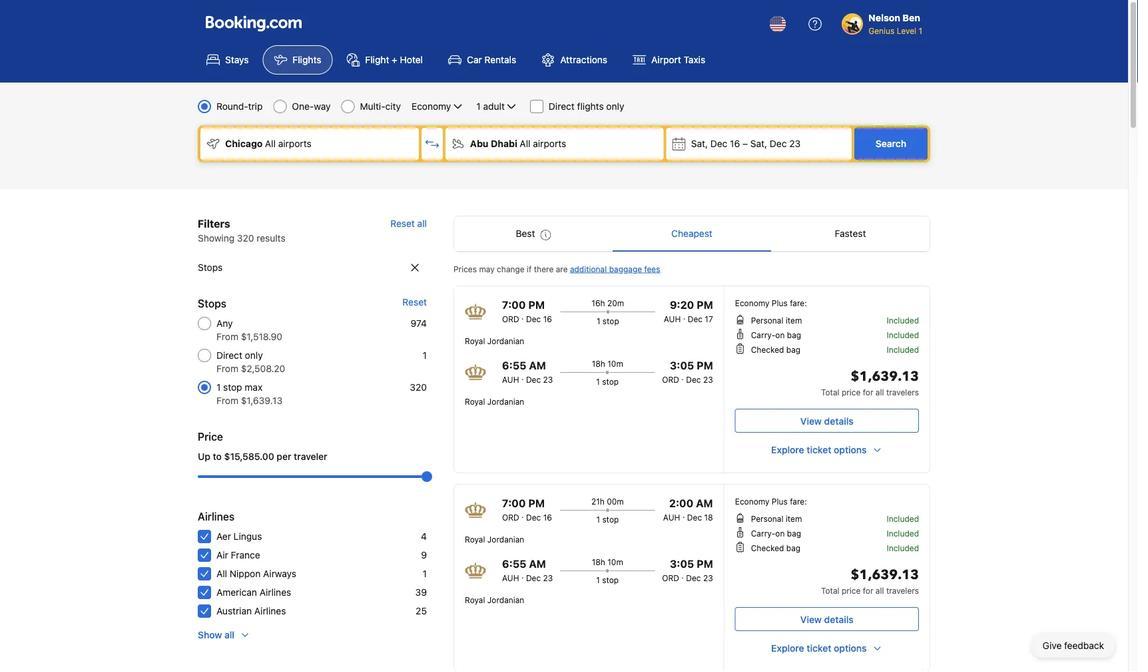 Task type: describe. For each thing, give the bounding box(es) containing it.
1 inside the 1 stop max from $1,639.13
[[216, 382, 221, 393]]

price for 9:20 pm
[[842, 388, 861, 397]]

18
[[704, 513, 713, 522]]

for for pm
[[863, 388, 873, 397]]

flight + hotel link
[[335, 45, 434, 75]]

filters
[[198, 217, 230, 230]]

car rentals link
[[437, 45, 528, 75]]

economy plus fare: for 2:00 am
[[735, 497, 807, 506]]

0 vertical spatial airlines
[[198, 511, 235, 523]]

stays
[[225, 54, 249, 65]]

4 jordanian from the top
[[487, 595, 524, 605]]

there
[[534, 264, 554, 274]]

air france
[[216, 550, 260, 561]]

change
[[497, 264, 525, 274]]

explore ticket options button for 2:00 am
[[735, 637, 919, 661]]

trip
[[248, 101, 263, 112]]

3:05 pm ord . dec 23 for 9:20
[[662, 359, 713, 384]]

all nippon airways
[[216, 568, 296, 579]]

abu
[[470, 138, 489, 149]]

one-
[[292, 101, 314, 112]]

6:55 for 9:20
[[502, 359, 527, 372]]

7:00 for 2:00
[[502, 497, 526, 510]]

explore for pm
[[771, 445, 804, 456]]

lingus
[[234, 531, 262, 542]]

view details for am
[[801, 614, 854, 625]]

explore ticket options button for 9:20 pm
[[735, 438, 919, 462]]

way
[[314, 101, 331, 112]]

total for am
[[821, 586, 840, 595]]

are
[[556, 264, 568, 274]]

nippon
[[230, 568, 261, 579]]

sat, dec 16 – sat, dec 23 button
[[667, 128, 852, 160]]

carry-on bag for 2:00 am
[[751, 529, 801, 538]]

carry- for 9:20 pm
[[751, 330, 775, 340]]

round-trip
[[216, 101, 263, 112]]

cheapest button
[[613, 216, 771, 251]]

nelson ben genius level 1
[[869, 12, 922, 35]]

dec inside 9:20 pm auh . dec 17
[[688, 314, 703, 324]]

0 vertical spatial 320
[[237, 233, 254, 244]]

ticket for am
[[807, 643, 831, 654]]

view details button for 9:20 pm
[[735, 409, 919, 433]]

reset all
[[390, 218, 427, 229]]

travelers for 2:00 am
[[886, 586, 919, 595]]

–
[[743, 138, 748, 149]]

stays link
[[195, 45, 260, 75]]

1 airports from the left
[[278, 138, 312, 149]]

cheapest
[[671, 228, 713, 239]]

17
[[705, 314, 713, 324]]

10m for 2:00 am
[[608, 557, 623, 567]]

plus for 9:20 pm
[[772, 298, 788, 308]]

flights link
[[263, 45, 333, 75]]

baggage
[[609, 264, 642, 274]]

9:20 pm auh . dec 17
[[664, 299, 713, 324]]

pm down 18
[[697, 558, 713, 570]]

checked for 2:00 am
[[751, 543, 784, 553]]

give feedback button
[[1032, 634, 1115, 658]]

airways
[[263, 568, 296, 579]]

item for pm
[[786, 316, 802, 325]]

additional
[[570, 264, 607, 274]]

16h
[[592, 298, 605, 308]]

$2,508.20
[[241, 363, 285, 374]]

00m
[[607, 497, 624, 506]]

price
[[198, 431, 223, 443]]

7:00 pm ord . dec 16 for 9:20 pm
[[502, 299, 552, 324]]

explore for am
[[771, 643, 804, 654]]

7:00 for 9:20
[[502, 299, 526, 311]]

4 1 stop from the top
[[596, 575, 619, 585]]

any
[[216, 318, 233, 329]]

from inside any from $1,518.90
[[216, 331, 238, 342]]

chicago all airports
[[225, 138, 312, 149]]

airlines for austrian airlines
[[254, 606, 286, 617]]

airport taxis link
[[621, 45, 717, 75]]

round-
[[216, 101, 248, 112]]

4 royal from the top
[[465, 595, 485, 605]]

city
[[385, 101, 401, 112]]

checked bag for am
[[751, 543, 801, 553]]

all inside reset all button
[[417, 218, 427, 229]]

airport
[[651, 54, 681, 65]]

explore ticket options for am
[[771, 643, 867, 654]]

2 airports from the left
[[533, 138, 566, 149]]

nelson
[[869, 12, 900, 23]]

2:00 am auh . dec 18
[[663, 497, 713, 522]]

3:05 for 9:20
[[670, 359, 694, 372]]

per
[[277, 451, 291, 462]]

2 royal jordanian from the top
[[465, 397, 524, 406]]

ticket for pm
[[807, 445, 831, 456]]

2 horizontal spatial all
[[520, 138, 531, 149]]

feedback
[[1064, 640, 1104, 651]]

$1,639.13 total price for all travelers for 2:00 am
[[821, 566, 919, 595]]

3 royal jordanian from the top
[[465, 535, 524, 544]]

pm inside 9:20 pm auh . dec 17
[[697, 299, 713, 311]]

23 inside popup button
[[789, 138, 801, 149]]

0 horizontal spatial all
[[216, 568, 227, 579]]

direct for direct only from $2,508.20
[[216, 350, 242, 361]]

. inside 9:20 pm auh . dec 17
[[683, 312, 686, 321]]

from inside the 1 stop max from $1,639.13
[[216, 395, 238, 406]]

show
[[198, 630, 222, 641]]

options for 2:00 am
[[834, 643, 867, 654]]

reset for reset
[[403, 297, 427, 308]]

rentals
[[485, 54, 516, 65]]

any from $1,518.90
[[216, 318, 282, 342]]

974
[[411, 318, 427, 329]]

1 royal from the top
[[465, 336, 485, 346]]

multi-city
[[360, 101, 401, 112]]

fastest
[[835, 228, 866, 239]]

car rentals
[[467, 54, 516, 65]]

1 horizontal spatial all
[[265, 138, 276, 149]]

0 vertical spatial economy
[[412, 101, 451, 112]]

multi-
[[360, 101, 385, 112]]

dec inside 2:00 am auh . dec 18
[[687, 513, 702, 522]]

view details button for 2:00 am
[[735, 607, 919, 631]]

taxis
[[684, 54, 705, 65]]

best
[[516, 228, 535, 239]]

18h 10m for 2:00
[[592, 557, 623, 567]]

4 royal jordanian from the top
[[465, 595, 524, 605]]

all inside show all button
[[224, 630, 234, 641]]

level
[[897, 26, 916, 35]]

dhabi
[[491, 138, 517, 149]]

21h 00m
[[591, 497, 624, 506]]

am inside 2:00 am auh . dec 18
[[696, 497, 713, 510]]

39
[[415, 587, 427, 598]]

21h
[[591, 497, 605, 506]]

2 1 stop from the top
[[596, 377, 619, 386]]

2 sat, from the left
[[750, 138, 767, 149]]

air
[[216, 550, 228, 561]]

view details for pm
[[801, 416, 854, 427]]

20m
[[607, 298, 624, 308]]

results
[[257, 233, 286, 244]]

economy for 9:20 pm
[[735, 298, 770, 308]]

. inside 2:00 am auh . dec 18
[[683, 510, 685, 520]]

3:05 pm ord . dec 23 for 2:00
[[662, 558, 713, 583]]

give
[[1043, 640, 1062, 651]]

airport taxis
[[651, 54, 705, 65]]

flights
[[577, 101, 604, 112]]

3 jordanian from the top
[[487, 535, 524, 544]]

american airlines
[[216, 587, 291, 598]]

1 adult
[[476, 101, 505, 112]]

car
[[467, 54, 482, 65]]

fare: for pm
[[790, 298, 807, 308]]

may
[[479, 264, 495, 274]]

austrian airlines
[[216, 606, 286, 617]]

to
[[213, 451, 222, 462]]

$15,585.00
[[224, 451, 274, 462]]

from inside direct only from $2,508.20
[[216, 363, 238, 374]]

ben
[[903, 12, 920, 23]]

16 inside popup button
[[730, 138, 740, 149]]



Task type: locate. For each thing, give the bounding box(es) containing it.
2 10m from the top
[[608, 557, 623, 567]]

item
[[786, 316, 802, 325], [786, 514, 802, 523]]

personal right 17
[[751, 316, 784, 325]]

2 vertical spatial economy
[[735, 497, 770, 506]]

details for 9:20 pm
[[824, 416, 854, 427]]

1 view from the top
[[801, 416, 822, 427]]

ord
[[502, 314, 519, 324], [662, 375, 679, 384], [502, 513, 519, 522], [662, 573, 679, 583]]

2 economy plus fare: from the top
[[735, 497, 807, 506]]

all right dhabi
[[520, 138, 531, 149]]

am
[[529, 359, 546, 372], [696, 497, 713, 510], [529, 558, 546, 570]]

1 vertical spatial reset
[[403, 297, 427, 308]]

1 price from the top
[[842, 388, 861, 397]]

23
[[789, 138, 801, 149], [543, 375, 553, 384], [703, 375, 713, 384], [543, 573, 553, 583], [703, 573, 713, 583]]

1 vertical spatial carry-
[[751, 529, 775, 538]]

6:55 for 2:00
[[502, 558, 527, 570]]

16h 20m
[[592, 298, 624, 308]]

options for 9:20 pm
[[834, 445, 867, 456]]

1 vertical spatial stops
[[198, 297, 227, 310]]

dec
[[711, 138, 728, 149], [770, 138, 787, 149], [526, 314, 541, 324], [688, 314, 703, 324], [526, 375, 541, 384], [686, 375, 701, 384], [526, 513, 541, 522], [687, 513, 702, 522], [526, 573, 541, 583], [686, 573, 701, 583]]

1 sat, from the left
[[691, 138, 708, 149]]

1 view details from the top
[[801, 416, 854, 427]]

1 carry-on bag from the top
[[751, 330, 801, 340]]

sat,
[[691, 138, 708, 149], [750, 138, 767, 149]]

1 vertical spatial 320
[[410, 382, 427, 393]]

direct for direct flights only
[[549, 101, 575, 112]]

direct flights only
[[549, 101, 624, 112]]

0 horizontal spatial sat,
[[691, 138, 708, 149]]

2 details from the top
[[824, 614, 854, 625]]

pm up 17
[[697, 299, 713, 311]]

economy right 'city'
[[412, 101, 451, 112]]

2 for from the top
[[863, 586, 873, 595]]

1 18h 10m from the top
[[592, 359, 623, 368]]

0 vertical spatial carry-on bag
[[751, 330, 801, 340]]

2 explore from the top
[[771, 643, 804, 654]]

4 included from the top
[[887, 514, 919, 523]]

0 vertical spatial only
[[606, 101, 624, 112]]

0 vertical spatial view
[[801, 416, 822, 427]]

tab list containing best
[[454, 216, 930, 252]]

search button
[[855, 128, 928, 160]]

3 1 stop from the top
[[596, 515, 619, 524]]

3:05 down 2:00 am auh . dec 18
[[670, 558, 694, 570]]

personal right 18
[[751, 514, 784, 523]]

1 horizontal spatial direct
[[549, 101, 575, 112]]

3:05 down 9:20 pm auh . dec 17
[[670, 359, 694, 372]]

1 explore from the top
[[771, 445, 804, 456]]

give feedback
[[1043, 640, 1104, 651]]

0 horizontal spatial 320
[[237, 233, 254, 244]]

1 3:05 from the top
[[670, 359, 694, 372]]

0 vertical spatial stops
[[198, 262, 223, 273]]

2 7:00 pm ord . dec 16 from the top
[[502, 497, 552, 522]]

1 vertical spatial view
[[801, 614, 822, 625]]

7:00 pm ord . dec 16 for 2:00 am
[[502, 497, 552, 522]]

1 personal from the top
[[751, 316, 784, 325]]

1 ticket from the top
[[807, 445, 831, 456]]

reset button
[[403, 296, 427, 309]]

explore ticket options for pm
[[771, 445, 867, 456]]

0 vertical spatial 6:55 am auh . dec 23
[[502, 359, 553, 384]]

1 horizontal spatial airports
[[533, 138, 566, 149]]

0 vertical spatial for
[[863, 388, 873, 397]]

2 from from the top
[[216, 363, 238, 374]]

1 vertical spatial 10m
[[608, 557, 623, 567]]

0 vertical spatial 6:55
[[502, 359, 527, 372]]

direct inside direct only from $2,508.20
[[216, 350, 242, 361]]

only right 'flights'
[[606, 101, 624, 112]]

1 vertical spatial 6:55
[[502, 558, 527, 570]]

from up the 1 stop max from $1,639.13 at the bottom left
[[216, 363, 238, 374]]

2 7:00 from the top
[[502, 497, 526, 510]]

1 vertical spatial explore ticket options
[[771, 643, 867, 654]]

$1,518.90
[[241, 331, 282, 342]]

3 included from the top
[[887, 345, 919, 354]]

6:55
[[502, 359, 527, 372], [502, 558, 527, 570]]

1 explore ticket options from the top
[[771, 445, 867, 456]]

reset for reset all
[[390, 218, 415, 229]]

stops up the any
[[198, 297, 227, 310]]

$1,639.13 for 2:00 am
[[851, 566, 919, 584]]

booking.com logo image
[[206, 16, 302, 32], [206, 16, 302, 32]]

2 6:55 am auh . dec 23 from the top
[[502, 558, 553, 583]]

2 personal from the top
[[751, 514, 784, 523]]

personal item for pm
[[751, 316, 802, 325]]

0 vertical spatial total
[[821, 388, 840, 397]]

2 $1,639.13 total price for all travelers from the top
[[821, 566, 919, 595]]

0 vertical spatial carry-
[[751, 330, 775, 340]]

0 vertical spatial travelers
[[886, 388, 919, 397]]

1 included from the top
[[887, 316, 919, 325]]

0 vertical spatial details
[[824, 416, 854, 427]]

1 vertical spatial for
[[863, 586, 873, 595]]

pm left 21h
[[528, 497, 545, 510]]

1 vertical spatial $1,639.13
[[241, 395, 282, 406]]

6:55 am auh . dec 23 for 2:00
[[502, 558, 553, 583]]

1 vertical spatial am
[[696, 497, 713, 510]]

2 view details from the top
[[801, 614, 854, 625]]

checked bag for pm
[[751, 345, 801, 354]]

2 checked from the top
[[751, 543, 784, 553]]

320 left results
[[237, 233, 254, 244]]

genius
[[869, 26, 895, 35]]

airlines for american airlines
[[260, 587, 291, 598]]

plus for 2:00 am
[[772, 497, 788, 506]]

2 fare: from the top
[[790, 497, 807, 506]]

fees
[[644, 264, 660, 274]]

1 vertical spatial plus
[[772, 497, 788, 506]]

9
[[421, 550, 427, 561]]

2 plus from the top
[[772, 497, 788, 506]]

2 3:05 from the top
[[670, 558, 694, 570]]

one-way
[[292, 101, 331, 112]]

0 vertical spatial $1,639.13
[[851, 368, 919, 386]]

airlines up aer
[[198, 511, 235, 523]]

$1,639.13 inside the 1 stop max from $1,639.13
[[241, 395, 282, 406]]

1 18h from the top
[[592, 359, 605, 368]]

2 travelers from the top
[[886, 586, 919, 595]]

economy plus fare: for 9:20 pm
[[735, 298, 807, 308]]

18h for 2:00
[[592, 557, 605, 567]]

france
[[231, 550, 260, 561]]

only up '$2,508.20'
[[245, 350, 263, 361]]

showing
[[198, 233, 235, 244]]

2 checked bag from the top
[[751, 543, 801, 553]]

0 vertical spatial price
[[842, 388, 861, 397]]

economy
[[412, 101, 451, 112], [735, 298, 770, 308], [735, 497, 770, 506]]

1 checked from the top
[[751, 345, 784, 354]]

0 vertical spatial explore
[[771, 445, 804, 456]]

4
[[421, 531, 427, 542]]

0 vertical spatial personal
[[751, 316, 784, 325]]

on for 9:20 pm
[[775, 330, 785, 340]]

options
[[834, 445, 867, 456], [834, 643, 867, 654]]

economy for 2:00 am
[[735, 497, 770, 506]]

sat, right –
[[750, 138, 767, 149]]

explore ticket options
[[771, 445, 867, 456], [771, 643, 867, 654]]

1 vertical spatial 3:05
[[670, 558, 694, 570]]

0 vertical spatial plus
[[772, 298, 788, 308]]

18h 10m for 9:20
[[592, 359, 623, 368]]

1 vertical spatial item
[[786, 514, 802, 523]]

best button
[[454, 216, 613, 251]]

1 stops from the top
[[198, 262, 223, 273]]

0 vertical spatial on
[[775, 330, 785, 340]]

2 jordanian from the top
[[487, 397, 524, 406]]

up
[[198, 451, 210, 462]]

0 vertical spatial view details button
[[735, 409, 919, 433]]

carry- for 2:00 am
[[751, 529, 775, 538]]

1 vertical spatial options
[[834, 643, 867, 654]]

1 vertical spatial carry-on bag
[[751, 529, 801, 538]]

1 $1,639.13 total price for all travelers from the top
[[821, 368, 919, 397]]

royal
[[465, 336, 485, 346], [465, 397, 485, 406], [465, 535, 485, 544], [465, 595, 485, 605]]

2 stops from the top
[[198, 297, 227, 310]]

view details button
[[735, 409, 919, 433], [735, 607, 919, 631]]

1 vertical spatial checked
[[751, 543, 784, 553]]

personal item
[[751, 316, 802, 325], [751, 514, 802, 523]]

search
[[876, 138, 907, 149]]

1 checked bag from the top
[[751, 345, 801, 354]]

2 explore ticket options from the top
[[771, 643, 867, 654]]

airlines down airways
[[260, 587, 291, 598]]

0 horizontal spatial direct
[[216, 350, 242, 361]]

from down the any
[[216, 331, 238, 342]]

0 vertical spatial direct
[[549, 101, 575, 112]]

1 explore ticket options button from the top
[[735, 438, 919, 462]]

1 options from the top
[[834, 445, 867, 456]]

personal for 2:00 am
[[751, 514, 784, 523]]

prices may change if there are additional baggage fees
[[454, 264, 660, 274]]

pm down 17
[[697, 359, 713, 372]]

6 included from the top
[[887, 543, 919, 553]]

0 vertical spatial explore ticket options
[[771, 445, 867, 456]]

10m down 20m
[[608, 359, 623, 368]]

+
[[392, 54, 398, 65]]

18h down 21h
[[592, 557, 605, 567]]

item for am
[[786, 514, 802, 523]]

1 for from the top
[[863, 388, 873, 397]]

0 vertical spatial from
[[216, 331, 238, 342]]

economy right 9:20 pm auh . dec 17
[[735, 298, 770, 308]]

for for am
[[863, 586, 873, 595]]

on for 2:00 am
[[775, 529, 785, 538]]

1 7:00 from the top
[[502, 299, 526, 311]]

stop
[[603, 316, 619, 326], [602, 377, 619, 386], [223, 382, 242, 393], [602, 515, 619, 524], [602, 575, 619, 585]]

reset inside reset all button
[[390, 218, 415, 229]]

bag
[[787, 330, 801, 340], [786, 345, 801, 354], [787, 529, 801, 538], [786, 543, 801, 553]]

sat, left –
[[691, 138, 708, 149]]

flight
[[365, 54, 389, 65]]

1 adult button
[[475, 99, 519, 115]]

1 vertical spatial explore
[[771, 643, 804, 654]]

for
[[863, 388, 873, 397], [863, 586, 873, 595]]

1 vertical spatial view details
[[801, 614, 854, 625]]

personal item for am
[[751, 514, 802, 523]]

2 ticket from the top
[[807, 643, 831, 654]]

all right chicago
[[265, 138, 276, 149]]

2 view from the top
[[801, 614, 822, 625]]

1 vertical spatial personal item
[[751, 514, 802, 523]]

2 explore ticket options button from the top
[[735, 637, 919, 661]]

2 6:55 from the top
[[502, 558, 527, 570]]

2 royal from the top
[[465, 397, 485, 406]]

0 vertical spatial $1,639.13 total price for all travelers
[[821, 368, 919, 397]]

1 vertical spatial 7:00 pm ord . dec 16
[[502, 497, 552, 522]]

airlines down "american airlines"
[[254, 606, 286, 617]]

sat, dec 16 – sat, dec 23
[[691, 138, 801, 149]]

additional baggage fees link
[[570, 264, 660, 274]]

1 vertical spatial personal
[[751, 514, 784, 523]]

2 included from the top
[[887, 330, 919, 340]]

1 vertical spatial 7:00
[[502, 497, 526, 510]]

airports right dhabi
[[533, 138, 566, 149]]

3 royal from the top
[[465, 535, 485, 544]]

fastest button
[[771, 216, 930, 251]]

on
[[775, 330, 785, 340], [775, 529, 785, 538]]

carry-on bag for 9:20 pm
[[751, 330, 801, 340]]

7:00
[[502, 299, 526, 311], [502, 497, 526, 510]]

2 personal item from the top
[[751, 514, 802, 523]]

5 included from the top
[[887, 529, 919, 538]]

1 total from the top
[[821, 388, 840, 397]]

view for 9:20 pm
[[801, 416, 822, 427]]

1 vertical spatial checked bag
[[751, 543, 801, 553]]

economy plus fare:
[[735, 298, 807, 308], [735, 497, 807, 506]]

checked bag
[[751, 345, 801, 354], [751, 543, 801, 553]]

1 vertical spatial view details button
[[735, 607, 919, 631]]

9:20
[[670, 299, 694, 311]]

best image
[[540, 230, 551, 240], [540, 230, 551, 240]]

traveler
[[294, 451, 327, 462]]

prices
[[454, 264, 477, 274]]

1 6:55 from the top
[[502, 359, 527, 372]]

2 3:05 pm ord . dec 23 from the top
[[662, 558, 713, 583]]

1 vertical spatial price
[[842, 586, 861, 595]]

1
[[919, 26, 922, 35], [476, 101, 481, 112], [597, 316, 600, 326], [423, 350, 427, 361], [596, 377, 600, 386], [216, 382, 221, 393], [596, 515, 600, 524], [423, 568, 427, 579], [596, 575, 600, 585]]

2 on from the top
[[775, 529, 785, 538]]

10m for 9:20 pm
[[608, 359, 623, 368]]

am for 9:20 pm
[[529, 359, 546, 372]]

1 item from the top
[[786, 316, 802, 325]]

2 18h from the top
[[592, 557, 605, 567]]

personal for 9:20 pm
[[751, 316, 784, 325]]

1 personal item from the top
[[751, 316, 802, 325]]

0 vertical spatial checked bag
[[751, 345, 801, 354]]

travelers for 9:20 pm
[[886, 388, 919, 397]]

if
[[527, 264, 532, 274]]

$1,639.13 total price for all travelers for 9:20 pm
[[821, 368, 919, 397]]

explore ticket options button
[[735, 438, 919, 462], [735, 637, 919, 661]]

1 details from the top
[[824, 416, 854, 427]]

reset
[[390, 218, 415, 229], [403, 297, 427, 308]]

1 horizontal spatial 320
[[410, 382, 427, 393]]

3:05 pm ord . dec 23 down 18
[[662, 558, 713, 583]]

direct down any from $1,518.90
[[216, 350, 242, 361]]

7:00 pm ord . dec 16
[[502, 299, 552, 324], [502, 497, 552, 522]]

tab list
[[454, 216, 930, 252]]

0 vertical spatial 3:05 pm ord . dec 23
[[662, 359, 713, 384]]

view for 2:00 am
[[801, 614, 822, 625]]

1 plus from the top
[[772, 298, 788, 308]]

0 vertical spatial 18h
[[592, 359, 605, 368]]

austrian
[[216, 606, 252, 617]]

auh inside 9:20 pm auh . dec 17
[[664, 314, 681, 324]]

up to $15,585.00 per traveler
[[198, 451, 327, 462]]

economy right 2:00 am auh . dec 18
[[735, 497, 770, 506]]

1 6:55 am auh . dec 23 from the top
[[502, 359, 553, 384]]

1 on from the top
[[775, 330, 785, 340]]

3:05 for 2:00
[[670, 558, 694, 570]]

fare: for am
[[790, 497, 807, 506]]

all down air
[[216, 568, 227, 579]]

stops down showing
[[198, 262, 223, 273]]

0 vertical spatial item
[[786, 316, 802, 325]]

1 stop max from $1,639.13
[[216, 382, 282, 406]]

details
[[824, 416, 854, 427], [824, 614, 854, 625]]

direct left 'flights'
[[549, 101, 575, 112]]

6:55 am auh . dec 23
[[502, 359, 553, 384], [502, 558, 553, 583]]

1 inside the nelson ben genius level 1
[[919, 26, 922, 35]]

1 vertical spatial on
[[775, 529, 785, 538]]

checked for 9:20 pm
[[751, 345, 784, 354]]

16
[[730, 138, 740, 149], [543, 314, 552, 324], [543, 513, 552, 522]]

2 carry- from the top
[[751, 529, 775, 538]]

attractions link
[[530, 45, 619, 75]]

2 view details button from the top
[[735, 607, 919, 631]]

2 item from the top
[[786, 514, 802, 523]]

2 vertical spatial $1,639.13
[[851, 566, 919, 584]]

18h down 16h
[[592, 359, 605, 368]]

$1,639.13 total price for all travelers
[[821, 368, 919, 397], [821, 566, 919, 595]]

from up price
[[216, 395, 238, 406]]

10m down the 00m
[[608, 557, 623, 567]]

plus
[[772, 298, 788, 308], [772, 497, 788, 506]]

auh inside 2:00 am auh . dec 18
[[663, 513, 680, 522]]

0 vertical spatial 10m
[[608, 359, 623, 368]]

1 carry- from the top
[[751, 330, 775, 340]]

1 view details button from the top
[[735, 409, 919, 433]]

1 3:05 pm ord . dec 23 from the top
[[662, 359, 713, 384]]

0 vertical spatial personal item
[[751, 316, 802, 325]]

ticket
[[807, 445, 831, 456], [807, 643, 831, 654]]

1 vertical spatial 3:05 pm ord . dec 23
[[662, 558, 713, 583]]

1 fare: from the top
[[790, 298, 807, 308]]

18h 10m down the 16h 20m
[[592, 359, 623, 368]]

6:55 am auh . dec 23 for 9:20
[[502, 359, 553, 384]]

price for 2:00 am
[[842, 586, 861, 595]]

1 inside popup button
[[476, 101, 481, 112]]

2 total from the top
[[821, 586, 840, 595]]

3 from from the top
[[216, 395, 238, 406]]

0 vertical spatial 7:00 pm ord . dec 16
[[502, 299, 552, 324]]

1 jordanian from the top
[[487, 336, 524, 346]]

1 vertical spatial 6:55 am auh . dec 23
[[502, 558, 553, 583]]

16 for 9:20 pm
[[543, 314, 552, 324]]

16 for 2:00 am
[[543, 513, 552, 522]]

1 travelers from the top
[[886, 388, 919, 397]]

0 horizontal spatial only
[[245, 350, 263, 361]]

1 vertical spatial economy
[[735, 298, 770, 308]]

attractions
[[560, 54, 608, 65]]

all
[[265, 138, 276, 149], [520, 138, 531, 149], [216, 568, 227, 579]]

2 price from the top
[[842, 586, 861, 595]]

0 vertical spatial am
[[529, 359, 546, 372]]

0 vertical spatial checked
[[751, 345, 784, 354]]

details for 2:00 am
[[824, 614, 854, 625]]

total for pm
[[821, 388, 840, 397]]

2 18h 10m from the top
[[592, 557, 623, 567]]

flight + hotel
[[365, 54, 423, 65]]

0 vertical spatial fare:
[[790, 298, 807, 308]]

1 vertical spatial ticket
[[807, 643, 831, 654]]

max
[[245, 382, 263, 393]]

1 1 stop from the top
[[597, 316, 619, 326]]

1 vertical spatial economy plus fare:
[[735, 497, 807, 506]]

1 royal jordanian from the top
[[465, 336, 524, 346]]

1 vertical spatial fare:
[[790, 497, 807, 506]]

chicago
[[225, 138, 263, 149]]

abu dhabi all airports
[[470, 138, 566, 149]]

0 vertical spatial economy plus fare:
[[735, 298, 807, 308]]

stop inside the 1 stop max from $1,639.13
[[223, 382, 242, 393]]

fare:
[[790, 298, 807, 308], [790, 497, 807, 506]]

only inside direct only from $2,508.20
[[245, 350, 263, 361]]

show all
[[198, 630, 234, 641]]

1 vertical spatial details
[[824, 614, 854, 625]]

0 horizontal spatial airports
[[278, 138, 312, 149]]

1 vertical spatial direct
[[216, 350, 242, 361]]

0 vertical spatial options
[[834, 445, 867, 456]]

1 10m from the top
[[608, 359, 623, 368]]

direct
[[549, 101, 575, 112], [216, 350, 242, 361]]

2 vertical spatial am
[[529, 558, 546, 570]]

0 vertical spatial 16
[[730, 138, 740, 149]]

2 vertical spatial from
[[216, 395, 238, 406]]

0 vertical spatial 7:00
[[502, 299, 526, 311]]

2 options from the top
[[834, 643, 867, 654]]

1 vertical spatial airlines
[[260, 587, 291, 598]]

pm down 'there'
[[528, 299, 545, 311]]

1 vertical spatial $1,639.13 total price for all travelers
[[821, 566, 919, 595]]

3:05 pm ord . dec 23 down 17
[[662, 359, 713, 384]]

2 vertical spatial 16
[[543, 513, 552, 522]]

2 carry-on bag from the top
[[751, 529, 801, 538]]

1 vertical spatial 18h
[[592, 557, 605, 567]]

0 vertical spatial ticket
[[807, 445, 831, 456]]

320
[[237, 233, 254, 244], [410, 382, 427, 393]]

1 economy plus fare: from the top
[[735, 298, 807, 308]]

1 horizontal spatial sat,
[[750, 138, 767, 149]]

25
[[416, 606, 427, 617]]

$1,639.13 for 9:20 pm
[[851, 368, 919, 386]]

american
[[216, 587, 257, 598]]

0 vertical spatial reset
[[390, 218, 415, 229]]

320 down 974
[[410, 382, 427, 393]]

18h for 9:20
[[592, 359, 605, 368]]

3:05
[[670, 359, 694, 372], [670, 558, 694, 570]]

am for 2:00 am
[[529, 558, 546, 570]]

1 vertical spatial 16
[[543, 314, 552, 324]]

airports down 'one-'
[[278, 138, 312, 149]]

1 vertical spatial travelers
[[886, 586, 919, 595]]

reset all button
[[390, 216, 427, 232]]

1 vertical spatial 18h 10m
[[592, 557, 623, 567]]

royal jordanian
[[465, 336, 524, 346], [465, 397, 524, 406], [465, 535, 524, 544], [465, 595, 524, 605]]

direct only from $2,508.20
[[216, 350, 285, 374]]

18h 10m down 21h 00m
[[592, 557, 623, 567]]

1 from from the top
[[216, 331, 238, 342]]

18h
[[592, 359, 605, 368], [592, 557, 605, 567]]

1 vertical spatial only
[[245, 350, 263, 361]]

1 7:00 pm ord . dec 16 from the top
[[502, 299, 552, 324]]

.
[[522, 312, 524, 321], [683, 312, 686, 321], [521, 372, 524, 382], [682, 372, 684, 382], [522, 510, 524, 520], [683, 510, 685, 520], [521, 571, 524, 580], [682, 571, 684, 580]]



Task type: vqa. For each thing, say whether or not it's contained in the screenshot.
third 1 stop from the top of the page
yes



